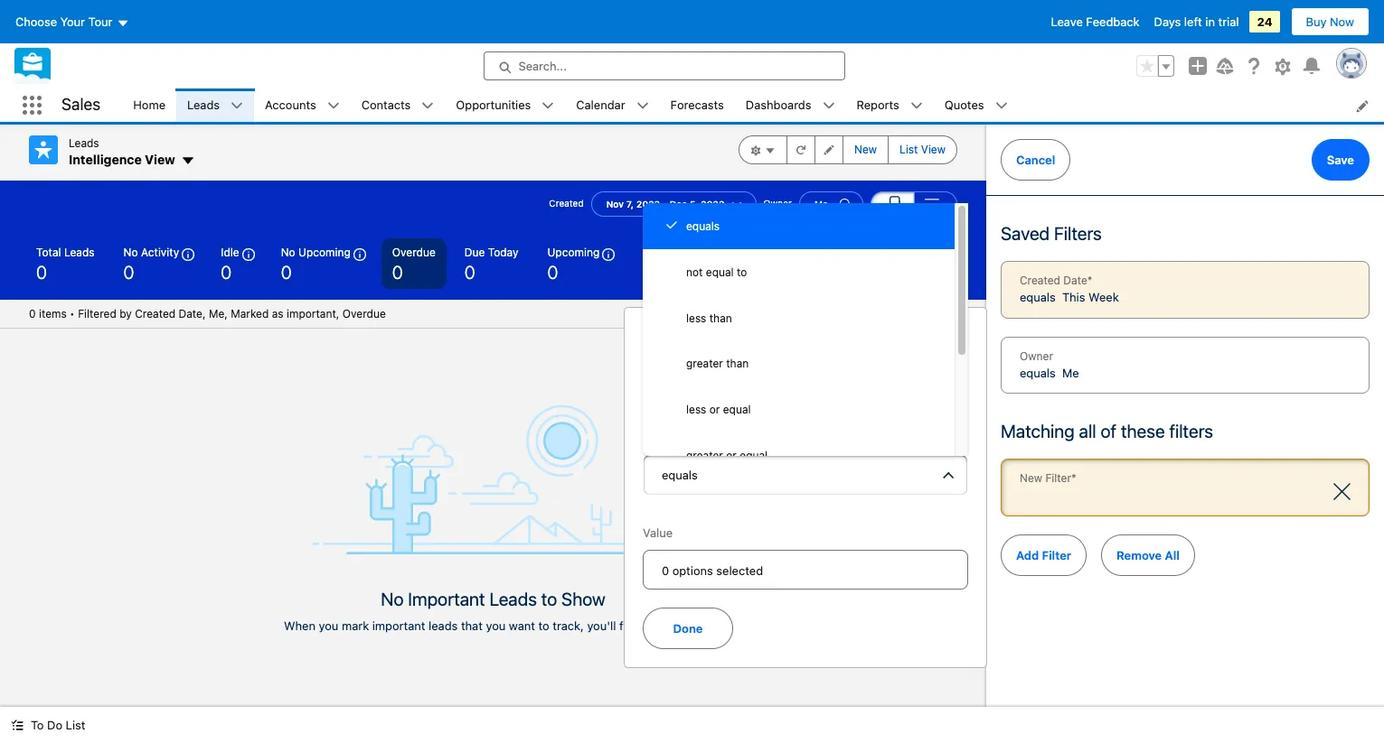 Task type: describe. For each thing, give the bounding box(es) containing it.
feedback
[[1086, 14, 1140, 29]]

cancel button
[[1001, 139, 1071, 181]]

2 vertical spatial to
[[538, 619, 549, 634]]

equals option
[[643, 203, 955, 249]]

want
[[509, 619, 535, 634]]

them
[[643, 619, 671, 634]]

save
[[1327, 153, 1354, 167]]

today
[[488, 245, 518, 259]]

owner equals me
[[1020, 349, 1079, 380]]

these
[[1121, 421, 1165, 442]]

text default image for reports
[[910, 100, 923, 112]]

or for less
[[709, 403, 720, 417]]

to
[[31, 719, 44, 733]]

me inside owner equals me
[[1062, 366, 1079, 380]]

intelligence view
[[69, 152, 175, 167]]

list view
[[900, 143, 946, 156]]

show
[[561, 589, 605, 610]]

no important leads to show when you mark important leads that you want to track, you'll find them here.
[[284, 589, 702, 634]]

as
[[272, 307, 283, 320]]

leave
[[1051, 14, 1083, 29]]

leads list item
[[176, 89, 254, 122]]

view for intelligence view
[[145, 152, 175, 167]]

no upcoming
[[281, 245, 351, 259]]

key performance indicators group
[[0, 238, 986, 300]]

trial
[[1218, 14, 1239, 29]]

or for greater
[[726, 449, 737, 463]]

1 upcoming from the left
[[298, 245, 351, 259]]

less for less than
[[686, 311, 706, 325]]

list containing home
[[122, 89, 1384, 122]]

do
[[47, 719, 62, 733]]

due today 0
[[464, 245, 518, 282]]

equals inside operator 'button'
[[662, 468, 698, 483]]

0 inside total leads 0
[[36, 262, 47, 282]]

no for activity
[[123, 245, 138, 259]]

0 vertical spatial group
[[1136, 55, 1174, 77]]

text default image inside to do list button
[[11, 720, 24, 732]]

text default image down the leads link
[[181, 154, 195, 168]]

here.
[[675, 619, 702, 634]]

total
[[36, 245, 61, 259]]

leads
[[429, 619, 458, 634]]

list box containing equals
[[643, 203, 968, 479]]

0 options selected button
[[643, 550, 968, 590]]

me inside button
[[814, 198, 828, 209]]

0 options selected
[[662, 564, 763, 578]]

left
[[1184, 14, 1202, 29]]

5,
[[690, 198, 698, 209]]

nov
[[606, 198, 624, 209]]

overdue inside key performance indicators group
[[392, 245, 436, 259]]

important,
[[287, 307, 339, 320]]

2 vertical spatial group
[[871, 191, 957, 217]]

7,
[[626, 198, 634, 209]]

1 vertical spatial overdue
[[342, 307, 386, 320]]

2 you from the left
[[486, 619, 506, 634]]

Operator button
[[643, 455, 968, 496]]

selected
[[716, 564, 763, 578]]

add
[[1016, 548, 1039, 563]]

no for important
[[381, 589, 404, 610]]

that
[[461, 619, 483, 634]]

new filter *
[[1020, 472, 1076, 485]]

equal for greater
[[740, 449, 768, 463]]

matching
[[1001, 421, 1075, 442]]

filtered
[[78, 307, 116, 320]]

view for list view
[[921, 143, 946, 156]]

in
[[1205, 14, 1215, 29]]

tour
[[88, 14, 113, 29]]

leave feedback link
[[1051, 14, 1140, 29]]

add filter button
[[1001, 535, 1087, 576]]

•
[[70, 307, 75, 320]]

calendar link
[[565, 89, 636, 122]]

marked
[[231, 307, 269, 320]]

save button
[[1311, 139, 1370, 181]]

greater for greater or equal
[[686, 449, 723, 463]]

all
[[1165, 548, 1180, 563]]

nov 7, 2023 - dec 5, 2023
[[606, 198, 725, 209]]

remove
[[1117, 548, 1162, 563]]

now
[[1330, 14, 1354, 29]]

add filter
[[1016, 548, 1071, 563]]

value
[[643, 526, 673, 541]]

text default image for quotes
[[995, 100, 1008, 112]]

matching all of these filters
[[1001, 421, 1213, 442]]

text default image for opportunities
[[542, 100, 554, 112]]

leads link
[[176, 89, 231, 122]]

not equal to
[[686, 265, 747, 279]]

me,
[[209, 307, 228, 320]]

choose
[[15, 14, 57, 29]]

0 vertical spatial list
[[900, 143, 918, 156]]

0 items • filtered by created date, me, marked as important, overdue status
[[29, 307, 386, 320]]

equals inside option
[[686, 220, 720, 233]]

quotes link
[[934, 89, 995, 122]]

to do list button
[[0, 708, 96, 744]]

accounts list item
[[254, 89, 350, 122]]

filters
[[1169, 421, 1213, 442]]

options
[[672, 564, 713, 578]]

find
[[619, 619, 640, 634]]

week
[[1088, 290, 1119, 305]]

greater than
[[686, 357, 749, 371]]

nov 7, 2023 - dec 5, 2023 button
[[591, 191, 756, 217]]

remove all
[[1117, 548, 1180, 563]]

quotes list item
[[934, 89, 1018, 122]]

home
[[133, 97, 165, 112]]

calendar list item
[[565, 89, 660, 122]]

you'll
[[587, 619, 616, 634]]

opportunities
[[456, 97, 531, 112]]

mark
[[342, 619, 369, 634]]

new button
[[843, 136, 889, 165]]

contacts list item
[[350, 89, 445, 122]]

buy now button
[[1290, 7, 1370, 36]]

idle
[[221, 245, 239, 259]]



Task type: locate. For each thing, give the bounding box(es) containing it.
0 horizontal spatial owner
[[763, 198, 792, 209]]

created for created date * equals this week
[[1020, 274, 1060, 287]]

text default image right contacts
[[422, 100, 434, 112]]

forecasts link
[[660, 89, 735, 122]]

buy
[[1306, 14, 1327, 29]]

view
[[921, 143, 946, 156], [145, 152, 175, 167]]

less or equal
[[686, 403, 751, 417]]

saved
[[1001, 223, 1050, 244]]

1 vertical spatial filter
[[1042, 548, 1071, 563]]

filter for new filter *
[[1045, 472, 1071, 485]]

less down greater than
[[686, 403, 706, 417]]

text default image
[[231, 100, 243, 112], [327, 100, 340, 112], [422, 100, 434, 112], [822, 100, 835, 112], [995, 100, 1008, 112], [181, 154, 195, 168]]

leads right home
[[187, 97, 220, 112]]

text default image inside "accounts" list item
[[327, 100, 340, 112]]

0 horizontal spatial me
[[814, 198, 828, 209]]

upcoming right 'today'
[[547, 245, 600, 259]]

or down greater than
[[709, 403, 720, 417]]

text default image for leads
[[231, 100, 243, 112]]

0 vertical spatial filter
[[1045, 472, 1071, 485]]

or down less or equal at the bottom of the page
[[726, 449, 737, 463]]

created date * equals this week
[[1020, 274, 1119, 305]]

1 vertical spatial *
[[1071, 472, 1076, 485]]

remove all button
[[1101, 535, 1195, 576]]

0 inside popup button
[[662, 564, 669, 578]]

days
[[1154, 14, 1181, 29]]

0 vertical spatial new
[[854, 143, 877, 156]]

saved filters
[[1001, 223, 1102, 244]]

reports list item
[[846, 89, 934, 122]]

view inside "list view" button
[[921, 143, 946, 156]]

text default image right accounts
[[327, 100, 340, 112]]

than for less than
[[709, 311, 732, 325]]

to do list
[[31, 719, 85, 733]]

1 horizontal spatial 2023
[[701, 198, 725, 209]]

list
[[122, 89, 1384, 122]]

1 vertical spatial new
[[1020, 472, 1042, 485]]

1 2023 from the left
[[636, 198, 660, 209]]

choose your tour button
[[14, 7, 130, 36]]

0 vertical spatial greater
[[686, 357, 723, 371]]

0 horizontal spatial no
[[123, 245, 138, 259]]

equals up matching
[[1020, 366, 1056, 380]]

created inside created date * equals this week
[[1020, 274, 1060, 287]]

created
[[549, 198, 584, 209], [1020, 274, 1060, 287], [135, 307, 176, 320]]

overdue left due
[[392, 245, 436, 259]]

2 vertical spatial equal
[[740, 449, 768, 463]]

to up track,
[[541, 589, 557, 610]]

1 vertical spatial less
[[686, 403, 706, 417]]

leads inside list item
[[187, 97, 220, 112]]

choose your tour
[[15, 14, 113, 29]]

contacts link
[[350, 89, 422, 122]]

leads right the total
[[64, 245, 95, 259]]

list box
[[643, 203, 968, 479]]

than for greater than
[[726, 357, 749, 371]]

1 vertical spatial owner
[[1020, 349, 1053, 363]]

filter down matching
[[1045, 472, 1071, 485]]

text default image for dashboards
[[822, 100, 835, 112]]

owner down created date * equals this week
[[1020, 349, 1053, 363]]

text default image left reports link at the top right
[[822, 100, 835, 112]]

greater down less or equal at the bottom of the page
[[686, 449, 723, 463]]

group
[[1136, 55, 1174, 77], [739, 136, 957, 165], [871, 191, 957, 217]]

quotes
[[944, 97, 984, 112]]

created left nov
[[549, 198, 584, 209]]

2023
[[636, 198, 660, 209], [701, 198, 725, 209]]

group down days
[[1136, 55, 1174, 77]]

text default image inside opportunities list item
[[542, 100, 554, 112]]

1 horizontal spatial you
[[486, 619, 506, 634]]

1 you from the left
[[319, 619, 338, 634]]

filter right add
[[1042, 548, 1071, 563]]

0 vertical spatial overdue
[[392, 245, 436, 259]]

less for less or equal
[[686, 403, 706, 417]]

no up important
[[381, 589, 404, 610]]

0 vertical spatial to
[[737, 265, 747, 279]]

* up the week
[[1087, 274, 1092, 287]]

0 vertical spatial owner
[[763, 198, 792, 209]]

dashboards
[[746, 97, 811, 112]]

text default image inside quotes list item
[[995, 100, 1008, 112]]

no for upcoming
[[281, 245, 295, 259]]

equal for less
[[723, 403, 751, 417]]

view right intelligence
[[145, 152, 175, 167]]

1 vertical spatial equal
[[723, 403, 751, 417]]

contacts
[[361, 97, 411, 112]]

1 horizontal spatial new
[[1020, 472, 1042, 485]]

1 horizontal spatial view
[[921, 143, 946, 156]]

created right by
[[135, 307, 176, 320]]

no left activity
[[123, 245, 138, 259]]

text default image inside leads list item
[[231, 100, 243, 112]]

1 vertical spatial list
[[66, 719, 85, 733]]

1 horizontal spatial list
[[900, 143, 918, 156]]

0 vertical spatial or
[[709, 403, 720, 417]]

24
[[1257, 14, 1272, 29]]

done
[[673, 621, 703, 636]]

search... button
[[483, 52, 845, 80]]

0 horizontal spatial list
[[66, 719, 85, 733]]

0 horizontal spatial overdue
[[342, 307, 386, 320]]

this
[[1062, 290, 1085, 305]]

* down matching all of these filters on the right of page
[[1071, 472, 1076, 485]]

2 less from the top
[[686, 403, 706, 417]]

than up greater than
[[709, 311, 732, 325]]

*
[[1087, 274, 1092, 287], [1071, 472, 1076, 485]]

less down not
[[686, 311, 706, 325]]

1 vertical spatial than
[[726, 357, 749, 371]]

1 horizontal spatial no
[[281, 245, 295, 259]]

done button
[[643, 608, 733, 650]]

filter inside button
[[1042, 548, 1071, 563]]

1 vertical spatial group
[[739, 136, 957, 165]]

text default image right 'quotes'
[[995, 100, 1008, 112]]

2 vertical spatial created
[[135, 307, 176, 320]]

new down matching
[[1020, 472, 1042, 485]]

0 horizontal spatial view
[[145, 152, 175, 167]]

0 inside due today 0
[[464, 262, 475, 282]]

new for new
[[854, 143, 877, 156]]

text default image right reports
[[910, 100, 923, 112]]

1 horizontal spatial upcoming
[[547, 245, 600, 259]]

equal up greater or equal
[[723, 403, 751, 417]]

equals inside created date * equals this week
[[1020, 290, 1056, 305]]

text default image for accounts
[[327, 100, 340, 112]]

reports
[[857, 97, 899, 112]]

cancel
[[1016, 153, 1055, 167]]

overdue
[[392, 245, 436, 259], [342, 307, 386, 320]]

0 vertical spatial created
[[549, 198, 584, 209]]

when
[[284, 619, 315, 634]]

no
[[123, 245, 138, 259], [281, 245, 295, 259], [381, 589, 404, 610]]

* inside created date * equals this week
[[1087, 274, 1092, 287]]

2 horizontal spatial no
[[381, 589, 404, 610]]

text default image for calendar
[[636, 100, 649, 112]]

new
[[854, 143, 877, 156], [1020, 472, 1042, 485]]

0 vertical spatial equal
[[706, 265, 734, 279]]

greater for greater than
[[686, 357, 723, 371]]

-
[[663, 198, 667, 209]]

reports link
[[846, 89, 910, 122]]

1 horizontal spatial or
[[726, 449, 737, 463]]

items
[[39, 307, 67, 320]]

view down quotes link
[[921, 143, 946, 156]]

text default image down search...
[[542, 100, 554, 112]]

dec
[[670, 198, 687, 209]]

filters
[[1054, 223, 1102, 244]]

group down reports link at the top right
[[739, 136, 957, 165]]

1 vertical spatial created
[[1020, 274, 1060, 287]]

me button
[[799, 191, 863, 217]]

than
[[709, 311, 732, 325], [726, 357, 749, 371]]

new down reports link at the top right
[[854, 143, 877, 156]]

owner left me button
[[763, 198, 792, 209]]

less than
[[686, 311, 732, 325]]

owner for owner
[[763, 198, 792, 209]]

to right want
[[538, 619, 549, 634]]

overdue right important,
[[342, 307, 386, 320]]

owner for owner equals me
[[1020, 349, 1053, 363]]

0 horizontal spatial you
[[319, 619, 338, 634]]

you left mark
[[319, 619, 338, 634]]

new inside button
[[854, 143, 877, 156]]

0 horizontal spatial 2023
[[636, 198, 660, 209]]

equals down "5,"
[[686, 220, 720, 233]]

2023 right "5,"
[[701, 198, 725, 209]]

0 vertical spatial than
[[709, 311, 732, 325]]

equals left this
[[1020, 290, 1056, 305]]

to right not
[[737, 265, 747, 279]]

1 horizontal spatial *
[[1087, 274, 1092, 287]]

text default image inside "reports" list item
[[910, 100, 923, 112]]

intelligence
[[69, 152, 142, 167]]

leads inside total leads 0
[[64, 245, 95, 259]]

leads up want
[[489, 589, 537, 610]]

0 horizontal spatial *
[[1071, 472, 1076, 485]]

text default image inside dashboards list item
[[822, 100, 835, 112]]

less
[[686, 311, 706, 325], [686, 403, 706, 417]]

equals inside owner equals me
[[1020, 366, 1056, 380]]

your
[[60, 14, 85, 29]]

group containing new
[[739, 136, 957, 165]]

1 less from the top
[[686, 311, 706, 325]]

accounts
[[265, 97, 316, 112]]

opportunities list item
[[445, 89, 565, 122]]

opportunities link
[[445, 89, 542, 122]]

not
[[686, 265, 703, 279]]

0 inside overdue 0
[[392, 262, 403, 282]]

text default image left to
[[11, 720, 24, 732]]

days left in trial
[[1154, 14, 1239, 29]]

search...
[[518, 59, 567, 73]]

0 horizontal spatial or
[[709, 403, 720, 417]]

0 horizontal spatial new
[[854, 143, 877, 156]]

text default image for contacts
[[422, 100, 434, 112]]

2 2023 from the left
[[701, 198, 725, 209]]

important
[[408, 589, 485, 610]]

0 vertical spatial me
[[814, 198, 828, 209]]

* for new filter *
[[1071, 472, 1076, 485]]

upcoming up important,
[[298, 245, 351, 259]]

leads inside no important leads to show when you mark important leads that you want to track, you'll find them here.
[[489, 589, 537, 610]]

0 items • filtered by created date, me, marked as important, overdue
[[29, 307, 386, 320]]

created for created
[[549, 198, 584, 209]]

equal
[[706, 265, 734, 279], [723, 403, 751, 417], [740, 449, 768, 463]]

1 vertical spatial greater
[[686, 449, 723, 463]]

than up less or equal at the bottom of the page
[[726, 357, 749, 371]]

text default image
[[542, 100, 554, 112], [636, 100, 649, 112], [910, 100, 923, 112], [11, 720, 24, 732]]

no inside no important leads to show when you mark important leads that you want to track, you'll find them here.
[[381, 589, 404, 610]]

greater down less than
[[686, 357, 723, 371]]

all
[[1079, 421, 1096, 442]]

text default image left the "accounts" link
[[231, 100, 243, 112]]

leads up intelligence
[[69, 137, 99, 150]]

due
[[464, 245, 485, 259]]

1 horizontal spatial created
[[549, 198, 584, 209]]

overdue 0
[[392, 245, 436, 282]]

created left date
[[1020, 274, 1060, 287]]

equals down greater or equal
[[662, 468, 698, 483]]

1 vertical spatial or
[[726, 449, 737, 463]]

no right idle
[[281, 245, 295, 259]]

dashboards link
[[735, 89, 822, 122]]

text default image right calendar
[[636, 100, 649, 112]]

text default image inside calendar list item
[[636, 100, 649, 112]]

1 horizontal spatial owner
[[1020, 349, 1053, 363]]

1 horizontal spatial me
[[1062, 366, 1079, 380]]

2023 left the -
[[636, 198, 660, 209]]

date,
[[179, 307, 206, 320]]

2 upcoming from the left
[[547, 245, 600, 259]]

1 horizontal spatial overdue
[[392, 245, 436, 259]]

filter
[[1045, 472, 1071, 485], [1042, 548, 1071, 563]]

text default image inside contacts list item
[[422, 100, 434, 112]]

2 greater from the top
[[686, 449, 723, 463]]

you right that
[[486, 619, 506, 634]]

sales
[[61, 95, 101, 114]]

owner inside owner equals me
[[1020, 349, 1053, 363]]

to
[[737, 265, 747, 279], [541, 589, 557, 610], [538, 619, 549, 634]]

no activity
[[123, 245, 179, 259]]

activity
[[141, 245, 179, 259]]

1 vertical spatial to
[[541, 589, 557, 610]]

* for created date * equals this week
[[1087, 274, 1092, 287]]

list right the do on the bottom
[[66, 719, 85, 733]]

0 vertical spatial less
[[686, 311, 706, 325]]

filter for add filter
[[1042, 548, 1071, 563]]

group down "list view" button
[[871, 191, 957, 217]]

list right new button
[[900, 143, 918, 156]]

0
[[36, 262, 47, 282], [123, 262, 134, 282], [221, 262, 232, 282], [281, 262, 292, 282], [392, 262, 403, 282], [464, 262, 475, 282], [547, 262, 558, 282], [29, 307, 36, 320], [662, 564, 669, 578]]

leave feedback
[[1051, 14, 1140, 29]]

0 horizontal spatial created
[[135, 307, 176, 320]]

1 greater from the top
[[686, 357, 723, 371]]

important
[[372, 619, 425, 634]]

2 horizontal spatial created
[[1020, 274, 1060, 287]]

leads
[[187, 97, 220, 112], [69, 137, 99, 150], [64, 245, 95, 259], [489, 589, 537, 610]]

equal down less or equal at the bottom of the page
[[740, 449, 768, 463]]

1 vertical spatial me
[[1062, 366, 1079, 380]]

equal right not
[[706, 265, 734, 279]]

list view button
[[888, 136, 957, 165]]

accounts link
[[254, 89, 327, 122]]

0 horizontal spatial upcoming
[[298, 245, 351, 259]]

owner
[[763, 198, 792, 209], [1020, 349, 1053, 363]]

dashboards list item
[[735, 89, 846, 122]]

new for new filter *
[[1020, 472, 1042, 485]]

0 vertical spatial *
[[1087, 274, 1092, 287]]



Task type: vqa. For each thing, say whether or not it's contained in the screenshot.
at associated with Deals
no



